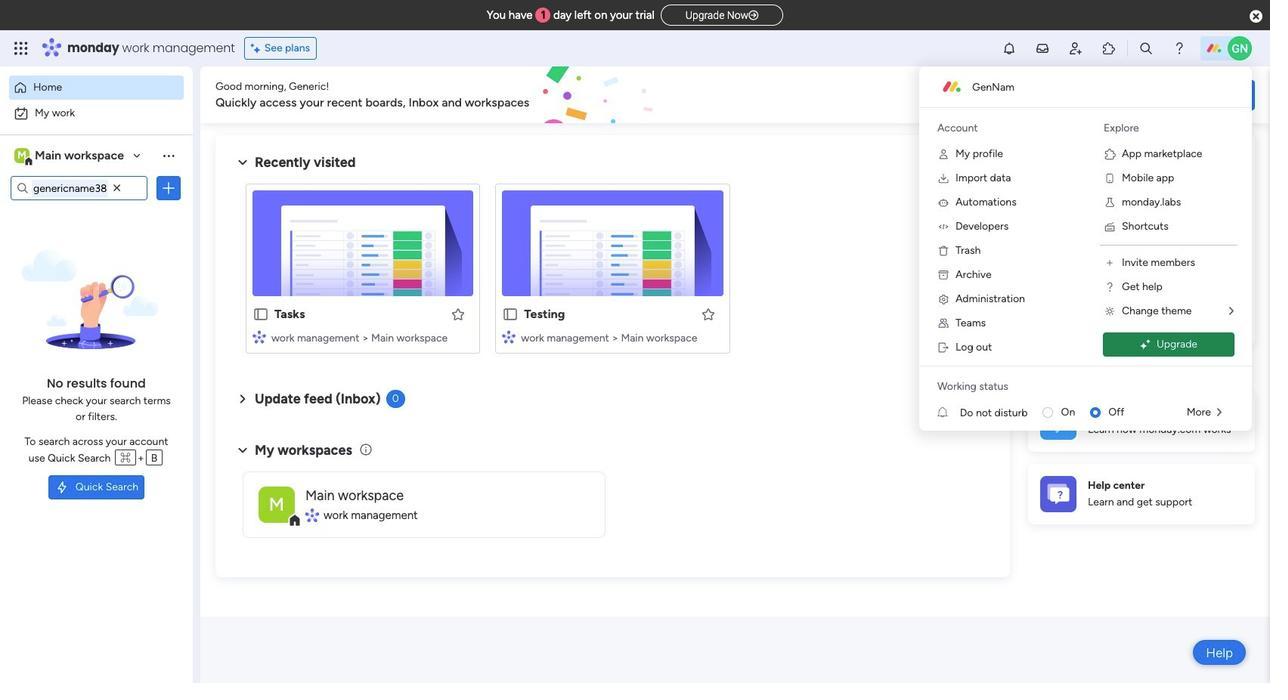 Task type: vqa. For each thing, say whether or not it's contained in the screenshot.
SEARCH TEAMS search box Search 'image'
no



Task type: describe. For each thing, give the bounding box(es) containing it.
upgrade stars new image
[[1141, 339, 1151, 351]]

help center element
[[1029, 464, 1256, 525]]

v2 user feedback image
[[1041, 86, 1052, 103]]

archive image
[[938, 269, 950, 281]]

help image
[[1172, 41, 1188, 56]]

notifications image
[[1002, 41, 1017, 56]]

v2 bolt switch image
[[1159, 87, 1168, 103]]

get help image
[[1104, 281, 1117, 294]]

update feed image
[[1036, 41, 1051, 56]]

shortcuts image
[[1104, 221, 1117, 233]]

select product image
[[14, 41, 29, 56]]

quick search results list box
[[234, 172, 992, 372]]

teams image
[[938, 318, 950, 330]]

log out image
[[938, 342, 950, 354]]

close recently visited image
[[234, 154, 252, 172]]

workspace image
[[259, 487, 295, 523]]

v2 surfce notifications image
[[938, 405, 960, 421]]

clear search image
[[110, 181, 125, 196]]

trash image
[[938, 245, 950, 257]]

add to favorites image
[[451, 307, 466, 322]]

developers image
[[938, 221, 950, 233]]

0 element
[[386, 390, 405, 408]]

1 option from the top
[[9, 76, 184, 100]]

close my workspaces image
[[234, 442, 252, 460]]



Task type: locate. For each thing, give the bounding box(es) containing it.
workspace image
[[14, 148, 30, 164]]

0 vertical spatial option
[[9, 76, 184, 100]]

dapulse close image
[[1250, 9, 1263, 24]]

list arrow image
[[1218, 408, 1222, 418]]

public board image
[[503, 306, 519, 323]]

import data image
[[938, 172, 950, 185]]

list arrow image
[[1230, 306, 1235, 317]]

2 option from the top
[[9, 101, 184, 126]]

monday.labs image
[[1104, 197, 1117, 209]]

dapulse rightstroke image
[[749, 10, 759, 21]]

my profile image
[[938, 148, 950, 160]]

invite members image
[[1069, 41, 1084, 56]]

open update feed (inbox) image
[[234, 390, 252, 408]]

generic name image
[[1228, 36, 1253, 61]]

workspace options image
[[161, 148, 176, 163]]

change theme image
[[1104, 306, 1117, 318]]

mobile app image
[[1104, 172, 1117, 185]]

monday marketplace image
[[1102, 41, 1117, 56]]

workspace selection element
[[14, 147, 126, 166]]

getting started element
[[1029, 391, 1256, 452]]

add to favorites image
[[701, 307, 716, 322]]

automations image
[[938, 197, 950, 209]]

templates image image
[[1042, 144, 1242, 249]]

public board image
[[253, 306, 269, 323]]

1 vertical spatial option
[[9, 101, 184, 126]]

search everything image
[[1139, 41, 1154, 56]]

option
[[9, 76, 184, 100], [9, 101, 184, 126]]

options image
[[161, 181, 176, 196]]

see plans image
[[251, 40, 265, 57]]

administration image
[[938, 294, 950, 306]]

Search in workspace field
[[32, 180, 108, 197]]

invite members image
[[1104, 257, 1117, 269]]



